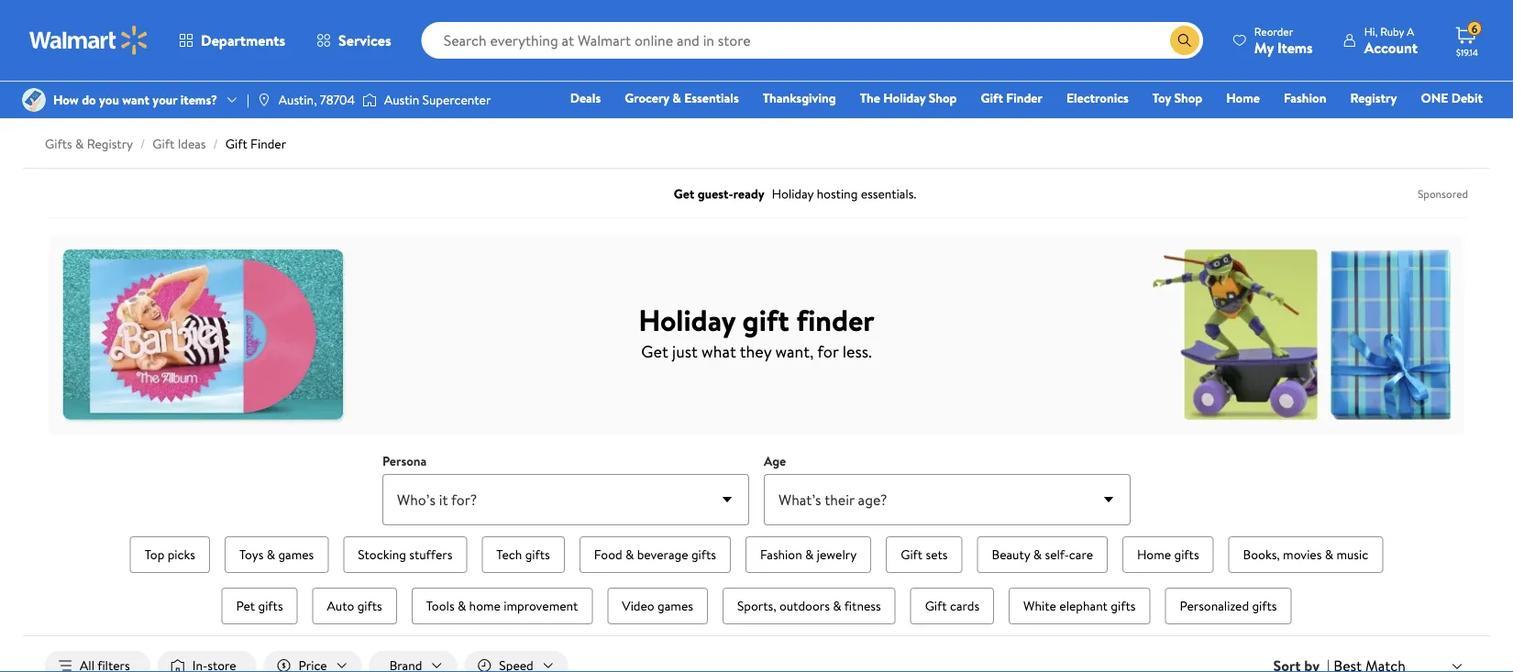 Task type: describe. For each thing, give the bounding box(es) containing it.
home
[[469, 597, 501, 615]]

gifts inside "button"
[[1111, 597, 1136, 615]]

1 horizontal spatial finder
[[1007, 89, 1043, 107]]

for
[[818, 340, 839, 363]]

tools & home improvement button
[[412, 588, 593, 625]]

the holiday shop
[[860, 89, 957, 107]]

& for grocery & essentials
[[673, 89, 682, 107]]

pet gifts list item
[[218, 584, 301, 628]]

sports, outdoors & fitness button
[[723, 588, 896, 625]]

your
[[153, 91, 177, 109]]

holiday gift finder get just what they want, for less.
[[639, 299, 875, 363]]

& for toys & games
[[267, 546, 275, 564]]

jewelry
[[817, 546, 857, 564]]

gift cards button
[[911, 588, 995, 625]]

games inside button
[[658, 597, 694, 615]]

personalized gifts button
[[1166, 588, 1292, 625]]

video games button
[[608, 588, 708, 625]]

toys
[[239, 546, 264, 564]]

beauty & self-care
[[992, 546, 1094, 564]]

gift sets
[[901, 546, 948, 564]]

ruby
[[1381, 23, 1405, 39]]

departments button
[[163, 18, 301, 62]]

grocery & essentials
[[625, 89, 739, 107]]

tech gifts button
[[482, 537, 565, 573]]

outdoors
[[780, 597, 830, 615]]

deals link
[[562, 88, 609, 108]]

& for gifts & registry / gift ideas / gift finder
[[75, 135, 84, 153]]

movies
[[1284, 546, 1322, 564]]

gift for gift sets
[[901, 546, 923, 564]]

cards
[[950, 597, 980, 615]]

 image for austin supercenter
[[362, 91, 377, 109]]

holiday gift finder image
[[49, 236, 1465, 434]]

beverage
[[637, 546, 689, 564]]

want,
[[776, 340, 814, 363]]

auto gifts
[[327, 597, 382, 615]]

home for home gifts
[[1138, 546, 1172, 564]]

beauty & self-care button
[[978, 537, 1108, 573]]

sports, outdoors & fitness
[[738, 597, 881, 615]]

pet
[[236, 597, 255, 615]]

2 / from the left
[[213, 135, 218, 153]]

 image for how do you want your items?
[[22, 88, 46, 112]]

gifts & registry link
[[45, 135, 133, 153]]

departments
[[201, 30, 285, 50]]

essentials
[[685, 89, 739, 107]]

gift cards
[[925, 597, 980, 615]]

personalized gifts
[[1180, 597, 1278, 615]]

debit
[[1452, 89, 1484, 107]]

tools & home improvement list item
[[408, 584, 597, 628]]

group containing top picks
[[89, 533, 1425, 628]]

personalized gifts list item
[[1162, 584, 1296, 628]]

1 / from the left
[[140, 135, 145, 153]]

elephant
[[1060, 597, 1108, 615]]

fashion for fashion & jewelry
[[761, 546, 803, 564]]

supercenter
[[423, 91, 491, 109]]

how
[[53, 91, 79, 109]]

gift sets list item
[[883, 533, 967, 577]]

white elephant gifts button
[[1009, 588, 1151, 625]]

tech
[[497, 546, 522, 564]]

hi,
[[1365, 23, 1378, 39]]

1 vertical spatial finder
[[251, 135, 286, 153]]

account
[[1365, 37, 1418, 57]]

age
[[764, 452, 787, 470]]

home gifts list item
[[1119, 533, 1218, 577]]

one debit walmart+
[[1422, 89, 1484, 133]]

& for tools & home improvement
[[458, 597, 466, 615]]

stocking stuffers button
[[343, 537, 467, 573]]

food
[[594, 546, 623, 564]]

& for beauty & self-care
[[1034, 546, 1042, 564]]

Walmart Site-Wide search field
[[422, 22, 1204, 59]]

white elephant gifts
[[1024, 597, 1136, 615]]

top
[[145, 546, 165, 564]]

toy shop
[[1153, 89, 1203, 107]]

stocking stuffers
[[358, 546, 453, 564]]

& for fashion & jewelry
[[806, 546, 814, 564]]

austin, 78704
[[279, 91, 355, 109]]

electronics
[[1067, 89, 1129, 107]]

walmart+
[[1429, 115, 1484, 133]]

auto
[[327, 597, 354, 615]]

ideas
[[178, 135, 206, 153]]

white elephant gifts list item
[[1006, 584, 1155, 628]]

search icon image
[[1178, 33, 1193, 48]]

fashion & jewelry button
[[746, 537, 872, 573]]

beauty
[[992, 546, 1031, 564]]

sponsored
[[1418, 186, 1469, 201]]

pet gifts
[[236, 597, 283, 615]]

toy
[[1153, 89, 1172, 107]]

6
[[1472, 21, 1478, 36]]

sets
[[926, 546, 948, 564]]

food & beverage gifts
[[594, 546, 717, 564]]

gift cards list item
[[907, 584, 998, 628]]

one debit link
[[1413, 88, 1492, 108]]

gifts for pet gifts
[[258, 597, 283, 615]]

gifts for home gifts
[[1175, 546, 1200, 564]]

gift ideas link
[[153, 135, 206, 153]]

gift right ideas
[[226, 135, 248, 153]]

78704
[[320, 91, 355, 109]]

0 horizontal spatial gift finder link
[[226, 135, 286, 153]]

austin
[[384, 91, 420, 109]]

electronics link
[[1059, 88, 1138, 108]]

how do you want your items?
[[53, 91, 217, 109]]

registry link
[[1343, 88, 1406, 108]]

fitness
[[845, 597, 881, 615]]



Task type: locate. For each thing, give the bounding box(es) containing it.
0 horizontal spatial home
[[1138, 546, 1172, 564]]

persona
[[383, 452, 427, 470]]

1 vertical spatial home
[[1138, 546, 1172, 564]]

games right video
[[658, 597, 694, 615]]

fashion left jewelry
[[761, 546, 803, 564]]

& left fitness
[[833, 597, 842, 615]]

grocery & essentials link
[[617, 88, 747, 108]]

gift finder link down |
[[226, 135, 286, 153]]

0 vertical spatial gift finder link
[[973, 88, 1051, 108]]

1 horizontal spatial games
[[658, 597, 694, 615]]

fashion & jewelry list item
[[742, 533, 875, 577]]

toy shop link
[[1145, 88, 1211, 108]]

home inside home gifts button
[[1138, 546, 1172, 564]]

walmart+ link
[[1421, 114, 1492, 133]]

home inside home link
[[1227, 89, 1261, 107]]

items?
[[180, 91, 217, 109]]

less.
[[843, 340, 872, 363]]

hi, ruby a account
[[1365, 23, 1418, 57]]

gifts right the 'tech'
[[525, 546, 550, 564]]

gifts right the elephant
[[1111, 597, 1136, 615]]

/ left gift ideas link
[[140, 135, 145, 153]]

gifts right personalized
[[1253, 597, 1278, 615]]

gift left ideas
[[153, 135, 175, 153]]

food & beverage gifts list item
[[576, 533, 735, 577]]

books,
[[1244, 546, 1281, 564]]

thanksgiving
[[763, 89, 836, 107]]

gift sets button
[[886, 537, 963, 573]]

gifts for tech gifts
[[525, 546, 550, 564]]

you
[[99, 91, 119, 109]]

gifts inside list item
[[258, 597, 283, 615]]

 image right |
[[257, 93, 271, 107]]

fashion & jewelry
[[761, 546, 857, 564]]

gift left sets
[[901, 546, 923, 564]]

0 vertical spatial fashion
[[1284, 89, 1327, 107]]

food & beverage gifts button
[[580, 537, 731, 573]]

fashion
[[1284, 89, 1327, 107], [761, 546, 803, 564]]

& left jewelry
[[806, 546, 814, 564]]

do
[[82, 91, 96, 109]]

home link
[[1219, 88, 1269, 108]]

Search search field
[[422, 22, 1204, 59]]

1 vertical spatial holiday
[[639, 299, 736, 340]]

registry down the 'account' on the top of the page
[[1351, 89, 1398, 107]]

1 vertical spatial games
[[658, 597, 694, 615]]

walmart image
[[29, 26, 149, 55]]

services button
[[301, 18, 407, 62]]

gifts right auto
[[357, 597, 382, 615]]

sort by best match image
[[1451, 659, 1465, 673]]

gift for gift finder
[[981, 89, 1004, 107]]

video
[[622, 597, 655, 615]]

care
[[1070, 546, 1094, 564]]

top picks button
[[130, 537, 210, 573]]

one
[[1422, 89, 1449, 107]]

registry inside 'link'
[[1351, 89, 1398, 107]]

gift right the holiday shop link
[[981, 89, 1004, 107]]

 image
[[22, 88, 46, 112], [362, 91, 377, 109], [257, 93, 271, 107]]

gifts
[[45, 135, 72, 153]]

0 vertical spatial games
[[278, 546, 314, 564]]

sort and filter section element
[[23, 637, 1491, 673]]

toys & games list item
[[221, 533, 332, 577]]

tech gifts list item
[[478, 533, 569, 577]]

gifts right pet
[[258, 597, 283, 615]]

stocking stuffers list item
[[340, 533, 471, 577]]

thanksgiving link
[[755, 88, 845, 108]]

0 vertical spatial home
[[1227, 89, 1261, 107]]

1 horizontal spatial holiday
[[884, 89, 926, 107]]

music
[[1337, 546, 1369, 564]]

1 shop from the left
[[929, 89, 957, 107]]

gifts inside 'list item'
[[357, 597, 382, 615]]

gifts for personalized gifts
[[1253, 597, 1278, 615]]

0 vertical spatial finder
[[1007, 89, 1043, 107]]

gift
[[981, 89, 1004, 107], [153, 135, 175, 153], [226, 135, 248, 153], [901, 546, 923, 564], [925, 597, 947, 615]]

& right the grocery
[[673, 89, 682, 107]]

beauty & self-care list item
[[974, 533, 1112, 577]]

& inside button
[[267, 546, 275, 564]]

gifts inside button
[[1175, 546, 1200, 564]]

shop
[[929, 89, 957, 107], [1175, 89, 1203, 107]]

tools
[[426, 597, 455, 615]]

$19.14
[[1457, 46, 1479, 58]]

fashion down items
[[1284, 89, 1327, 107]]

toys & games button
[[225, 537, 329, 573]]

personalized
[[1180, 597, 1250, 615]]

games inside button
[[278, 546, 314, 564]]

games right toys
[[278, 546, 314, 564]]

improvement
[[504, 597, 578, 615]]

austin,
[[279, 91, 317, 109]]

toys & games
[[239, 546, 314, 564]]

gift finder link
[[973, 88, 1051, 108], [226, 135, 286, 153]]

 image left how
[[22, 88, 46, 112]]

video games
[[622, 597, 694, 615]]

fashion link
[[1276, 88, 1335, 108]]

1 vertical spatial fashion
[[761, 546, 803, 564]]

registry down you
[[87, 135, 133, 153]]

what
[[702, 340, 737, 363]]

0 horizontal spatial shop
[[929, 89, 957, 107]]

holiday inside the holiday gift finder get just what they want, for less.
[[639, 299, 736, 340]]

0 horizontal spatial holiday
[[639, 299, 736, 340]]

gift inside button
[[925, 597, 947, 615]]

 image for austin, 78704
[[257, 93, 271, 107]]

1 vertical spatial registry
[[87, 135, 133, 153]]

finder down "austin,"
[[251, 135, 286, 153]]

2 horizontal spatial  image
[[362, 91, 377, 109]]

the
[[860, 89, 881, 107]]

1 horizontal spatial home
[[1227, 89, 1261, 107]]

stuffers
[[409, 546, 453, 564]]

0 horizontal spatial finder
[[251, 135, 286, 153]]

& left music
[[1326, 546, 1334, 564]]

stocking
[[358, 546, 406, 564]]

1 horizontal spatial /
[[213, 135, 218, 153]]

gifts & registry / gift ideas / gift finder
[[45, 135, 286, 153]]

books, movies & music list item
[[1225, 533, 1387, 577]]

want
[[122, 91, 150, 109]]

0 horizontal spatial /
[[140, 135, 145, 153]]

& inside list item
[[1326, 546, 1334, 564]]

0 vertical spatial holiday
[[884, 89, 926, 107]]

& inside 'list item'
[[1034, 546, 1042, 564]]

games
[[278, 546, 314, 564], [658, 597, 694, 615]]

& right tools
[[458, 597, 466, 615]]

just
[[673, 340, 698, 363]]

gift for gift cards
[[925, 597, 947, 615]]

& for food & beverage gifts
[[626, 546, 634, 564]]

home
[[1227, 89, 1261, 107], [1138, 546, 1172, 564]]

1 horizontal spatial gift finder link
[[973, 88, 1051, 108]]

home right care
[[1138, 546, 1172, 564]]

gifts for auto gifts
[[357, 597, 382, 615]]

deals
[[570, 89, 601, 107]]

picks
[[168, 546, 195, 564]]

my
[[1255, 37, 1274, 57]]

1 vertical spatial gift finder link
[[226, 135, 286, 153]]

services
[[339, 30, 391, 50]]

home for home
[[1227, 89, 1261, 107]]

1 horizontal spatial shop
[[1175, 89, 1203, 107]]

grocery
[[625, 89, 670, 107]]

& right toys
[[267, 546, 275, 564]]

finder
[[797, 299, 875, 340]]

1 horizontal spatial registry
[[1351, 89, 1398, 107]]

austin supercenter
[[384, 91, 491, 109]]

top picks
[[145, 546, 195, 564]]

video games list item
[[604, 584, 712, 628]]

0 horizontal spatial games
[[278, 546, 314, 564]]

gift
[[743, 299, 790, 340]]

gifts up personalized
[[1175, 546, 1200, 564]]

sports, outdoors & fitness list item
[[719, 584, 900, 628]]

2 shop from the left
[[1175, 89, 1203, 107]]

&
[[673, 89, 682, 107], [75, 135, 84, 153], [267, 546, 275, 564], [626, 546, 634, 564], [806, 546, 814, 564], [1034, 546, 1042, 564], [1326, 546, 1334, 564], [458, 597, 466, 615], [833, 597, 842, 615]]

0 horizontal spatial fashion
[[761, 546, 803, 564]]

gift finder link left electronics
[[973, 88, 1051, 108]]

top picks list item
[[126, 533, 214, 577]]

1 horizontal spatial  image
[[257, 93, 271, 107]]

gift finder
[[981, 89, 1043, 107]]

& right "gifts"
[[75, 135, 84, 153]]

gift inside button
[[901, 546, 923, 564]]

auto gifts list item
[[309, 584, 401, 628]]

the holiday shop link
[[852, 88, 966, 108]]

reorder
[[1255, 23, 1294, 39]]

get
[[642, 340, 669, 363]]

fashion for fashion
[[1284, 89, 1327, 107]]

gifts right beverage
[[692, 546, 717, 564]]

self-
[[1045, 546, 1070, 564]]

 image right 78704
[[362, 91, 377, 109]]

group
[[89, 533, 1425, 628]]

& left self-
[[1034, 546, 1042, 564]]

0 horizontal spatial registry
[[87, 135, 133, 153]]

& right food
[[626, 546, 634, 564]]

0 horizontal spatial  image
[[22, 88, 46, 112]]

fashion inside button
[[761, 546, 803, 564]]

gift left "cards"
[[925, 597, 947, 615]]

0 vertical spatial registry
[[1351, 89, 1398, 107]]

/ right ideas
[[213, 135, 218, 153]]

1 horizontal spatial fashion
[[1284, 89, 1327, 107]]

home down my
[[1227, 89, 1261, 107]]

they
[[740, 340, 772, 363]]

gifts
[[525, 546, 550, 564], [692, 546, 717, 564], [1175, 546, 1200, 564], [258, 597, 283, 615], [357, 597, 382, 615], [1111, 597, 1136, 615], [1253, 597, 1278, 615]]

shop right toy
[[1175, 89, 1203, 107]]

tech gifts
[[497, 546, 550, 564]]

home gifts
[[1138, 546, 1200, 564]]

shop left "gift finder"
[[929, 89, 957, 107]]

|
[[247, 91, 249, 109]]

finder left electronics
[[1007, 89, 1043, 107]]



Task type: vqa. For each thing, say whether or not it's contained in the screenshot.
'Personalized gifts' button
yes



